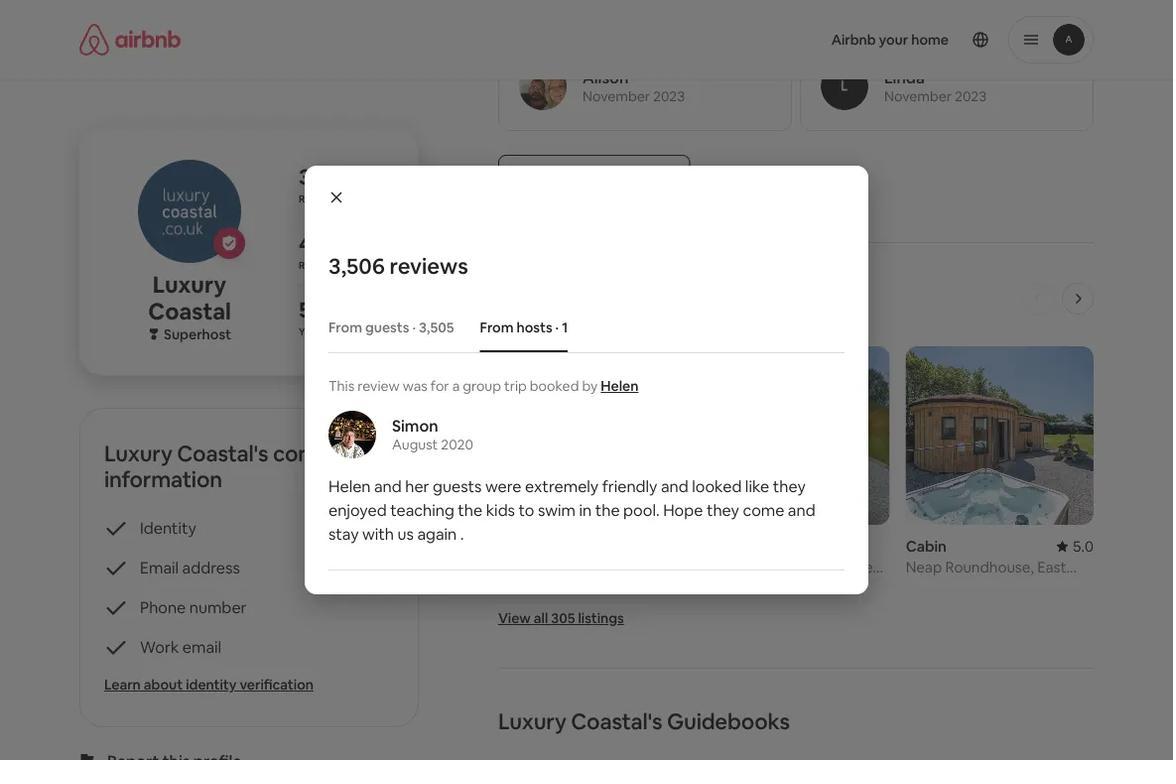 Task type: locate. For each thing, give the bounding box(es) containing it.
was
[[403, 377, 428, 395]]

2023 right linda
[[955, 87, 986, 105]]

come
[[743, 500, 784, 520]]

5
[[299, 296, 311, 324]]

reviews
[[389, 252, 468, 280]]

0 horizontal spatial and
[[374, 476, 402, 496]]

0 vertical spatial guests
[[365, 319, 409, 336]]

looked
[[692, 476, 742, 496]]

luxury coastal user profile image
[[138, 160, 241, 263], [138, 160, 241, 263]]

from hosts · 1
[[480, 319, 568, 336]]

·
[[412, 319, 416, 336], [555, 319, 559, 336]]

1 vertical spatial coastal's
[[571, 707, 662, 735]]

hope
[[663, 500, 703, 520]]

0 horizontal spatial the
[[498, 557, 524, 576]]

identity
[[186, 676, 237, 694]]

identity
[[140, 518, 196, 538]]

linda
[[884, 67, 925, 87]]

thorne,
[[906, 576, 958, 595]]

0 vertical spatial luxury
[[153, 269, 226, 299]]

luxury inside luxury coastal
[[153, 269, 226, 299]]

3 the from the left
[[808, 557, 835, 576]]

· left 1
[[555, 319, 559, 336]]

2 · from the left
[[555, 319, 559, 336]]

0 horizontal spatial they
[[707, 500, 739, 520]]

1 horizontal spatial from
[[480, 319, 514, 336]]

2023 right alison
[[653, 87, 685, 105]]

simon august 2020
[[392, 415, 473, 454]]

us
[[397, 524, 414, 544]]

friendly
[[602, 476, 657, 496]]

luxury coastal's guidebooks
[[498, 707, 790, 735]]

by
[[582, 377, 598, 395]]

willows,
[[528, 557, 583, 576]]

2 2023 from the left
[[955, 87, 986, 105]]

helen up enjoyed
[[328, 476, 371, 496]]

kids
[[486, 500, 515, 520]]

simon
[[392, 415, 438, 436]]

1
[[562, 319, 568, 336]]

bude
[[981, 576, 1016, 595]]

2 the from the left
[[702, 557, 728, 576]]

1 vertical spatial helen
[[328, 476, 371, 496]]

luxury coastal's confirmed information
[[104, 439, 378, 493]]

enjoyed
[[328, 500, 387, 520]]

stay
[[328, 524, 359, 544]]

the right in
[[595, 500, 620, 520]]

neap
[[906, 557, 942, 576]]

guests right her
[[433, 476, 482, 496]]

luxury for luxury coastal's guidebooks
[[498, 707, 566, 735]]

tab panel containing simon
[[328, 377, 845, 571]]

1 vertical spatial they
[[707, 500, 739, 520]]

they down looked
[[707, 500, 739, 520]]

1 vertical spatial guests
[[433, 476, 482, 496]]

luxury coastal
[[148, 269, 231, 325]]

5 years hosting
[[299, 296, 362, 338]]

0 horizontal spatial the
[[458, 500, 482, 520]]

teaching
[[390, 500, 454, 520]]

view all 305 listings
[[498, 609, 624, 627]]

hosts
[[517, 319, 552, 336]]

2 vertical spatial luxury
[[498, 707, 566, 735]]

2023 inside linda november 2023
[[955, 87, 986, 105]]

1 horizontal spatial helen
[[601, 377, 639, 395]]

helen link
[[601, 377, 639, 395]]

with
[[362, 524, 394, 544]]

and right come
[[788, 500, 815, 520]]

the right inn, at the right bottom
[[808, 557, 835, 576]]

2023 inside alison november 2023
[[653, 87, 685, 105]]

from right years
[[328, 319, 362, 336]]

2 november from the left
[[884, 87, 952, 105]]

helen
[[601, 377, 639, 395], [328, 476, 371, 496]]

simon user profile image
[[328, 411, 376, 459]]

pool.
[[623, 500, 660, 520]]

like
[[745, 476, 769, 496]]

1 horizontal spatial the
[[595, 500, 620, 520]]

1 horizontal spatial ·
[[555, 319, 559, 336]]

luxury inside luxury coastal's confirmed information
[[104, 439, 172, 467]]

from left hosts
[[480, 319, 514, 336]]

helen right by
[[601, 377, 639, 395]]

0 vertical spatial coastal's
[[177, 439, 268, 467]]

2023
[[653, 87, 685, 105], [955, 87, 986, 105]]

1 · from the left
[[412, 319, 416, 336]]

the left charm at bottom right
[[702, 557, 728, 576]]

and left her
[[374, 476, 402, 496]]

guests inside helen and her guests were extremely friendly and looked like they enjoyed teaching the kids to swim in the pool. hope they come and stay with us again  .
[[433, 476, 482, 496]]

alison user profile image
[[519, 63, 567, 110], [519, 63, 567, 110]]

november for alison
[[583, 87, 650, 105]]

guests right the 'hosting'
[[365, 319, 409, 336]]

the charm inn, the little burrow
[[702, 557, 873, 595]]

coastal's for guidebooks
[[571, 707, 662, 735]]

hosting
[[326, 325, 362, 338]]

1 2023 from the left
[[653, 87, 685, 105]]

park
[[608, 576, 638, 595]]

they
[[773, 476, 806, 496], [707, 500, 739, 520]]

from for from guests
[[328, 319, 362, 336]]

the
[[498, 557, 524, 576], [702, 557, 728, 576], [808, 557, 835, 576]]

superhost
[[164, 325, 231, 343]]

3505
[[299, 163, 348, 191]]

november inside linda november 2023
[[884, 87, 952, 105]]

the left willows,
[[498, 557, 524, 576]]

2 horizontal spatial and
[[788, 500, 815, 520]]

verification
[[240, 676, 314, 694]]

linda user profile image
[[821, 63, 868, 110]]

0 horizontal spatial helen
[[328, 476, 371, 496]]

1 horizontal spatial they
[[773, 476, 806, 496]]

work
[[140, 637, 179, 657]]

the inside the willows, strawberryfield park
[[498, 557, 524, 576]]

2 from from the left
[[480, 319, 514, 336]]

1 horizontal spatial guests
[[433, 476, 482, 496]]

5.0
[[1072, 536, 1094, 556]]

1 november from the left
[[583, 87, 650, 105]]

tab panel
[[328, 377, 845, 571]]

reviews
[[299, 193, 337, 205]]

1 from from the left
[[328, 319, 362, 336]]

1 horizontal spatial coastal's
[[571, 707, 662, 735]]

coastal's inside luxury coastal's confirmed information
[[177, 439, 268, 467]]

1 the from the left
[[498, 557, 524, 576]]

guests
[[365, 319, 409, 336], [433, 476, 482, 496]]

november inside alison november 2023
[[583, 87, 650, 105]]

and up hope
[[661, 476, 688, 496]]

2020
[[441, 436, 473, 454]]

1 horizontal spatial november
[[884, 87, 952, 105]]

review
[[358, 377, 400, 395]]

· left "3,505"
[[412, 319, 416, 336]]

0 horizontal spatial coastal's
[[177, 439, 268, 467]]

november
[[583, 87, 650, 105], [884, 87, 952, 105]]

1 vertical spatial luxury
[[104, 439, 172, 467]]

0 vertical spatial helen
[[601, 377, 639, 395]]

november for linda
[[884, 87, 952, 105]]

tab list
[[319, 303, 845, 352]]

1 horizontal spatial the
[[702, 557, 728, 576]]

for
[[431, 377, 449, 395]]

they right like
[[773, 476, 806, 496]]

the up . at the left bottom
[[458, 500, 482, 520]]

0 horizontal spatial ·
[[412, 319, 416, 336]]

learn about identity verification button
[[104, 675, 394, 695]]

from
[[328, 319, 362, 336], [480, 319, 514, 336]]

strawberryfield
[[498, 576, 605, 595]]

0 horizontal spatial from
[[328, 319, 362, 336]]

the
[[458, 500, 482, 520], [595, 500, 620, 520]]

tab list containing from guests
[[319, 303, 845, 352]]

0 horizontal spatial 2023
[[653, 87, 685, 105]]

the for the charm inn, the little burrow
[[702, 557, 728, 576]]

and
[[374, 476, 402, 496], [661, 476, 688, 496], [788, 500, 815, 520]]

2 horizontal spatial the
[[808, 557, 835, 576]]

0 horizontal spatial november
[[583, 87, 650, 105]]

from guests · 3,505
[[328, 319, 454, 336]]

1 horizontal spatial 2023
[[955, 87, 986, 105]]

her
[[405, 476, 429, 496]]

luxury
[[153, 269, 226, 299], [104, 439, 172, 467], [498, 707, 566, 735]]



Task type: vqa. For each thing, say whether or not it's contained in the screenshot.
New features link
no



Task type: describe. For each thing, give the bounding box(es) containing it.
3,506
[[328, 252, 385, 280]]

again
[[417, 524, 457, 544]]

confirmed
[[273, 439, 378, 467]]

little
[[838, 557, 873, 576]]

2023 for linda
[[955, 87, 986, 105]]

linda user profile image
[[821, 63, 868, 110]]

east
[[1037, 557, 1066, 576]]

0 vertical spatial they
[[773, 476, 806, 496]]

cabin
[[906, 536, 947, 556]]

helen inside helen and her guests were extremely friendly and looked like they enjoyed teaching the kids to swim in the pool. hope they come and stay with us again  .
[[328, 476, 371, 496]]

coastal's for confirmed
[[177, 439, 268, 467]]

a
[[452, 377, 460, 395]]

luxury for luxury coastal
[[153, 269, 226, 299]]

· for from hosts
[[555, 319, 559, 336]]

learn about identity verification
[[104, 676, 314, 694]]

2023 for alison
[[653, 87, 685, 105]]

listings
[[578, 609, 624, 627]]

4.8
[[299, 229, 330, 258]]

years
[[299, 325, 324, 338]]

the willows, strawberryfield park
[[498, 557, 638, 595]]

3,506 reviews dialog
[[305, 166, 868, 594]]

2 the from the left
[[595, 500, 620, 520]]

cabin neap roundhouse, east thorne, nr bude
[[906, 536, 1066, 595]]

1 the from the left
[[458, 500, 482, 520]]

work email
[[140, 637, 221, 657]]

swim
[[538, 500, 576, 520]]

tab panel inside the 3,506 reviews dialog
[[328, 377, 845, 571]]

all
[[534, 609, 548, 627]]

phone number
[[140, 597, 247, 617]]

verified host image
[[221, 235, 237, 251]]

linda november 2023
[[884, 67, 986, 105]]

in
[[579, 500, 592, 520]]

the for the willows, strawberryfield park
[[498, 557, 524, 576]]

from for from hosts
[[480, 319, 514, 336]]

roundhouse,
[[945, 557, 1034, 576]]

to
[[519, 500, 534, 520]]

extremely
[[525, 476, 599, 496]]

3,505
[[419, 319, 454, 336]]

0 horizontal spatial guests
[[365, 319, 409, 336]]

group
[[463, 377, 501, 395]]

· for from guests
[[412, 319, 416, 336]]

about
[[144, 676, 183, 694]]

alison november 2023
[[583, 67, 685, 105]]

view all 305 listings button
[[498, 608, 624, 628]]

simon user profile image
[[328, 411, 376, 459]]

4.8 rating
[[299, 229, 330, 272]]

rating
[[299, 259, 329, 272]]

nr
[[962, 576, 978, 595]]

5.0 out of 5 average rating,  6 reviews image
[[1057, 536, 1094, 556]]

inn,
[[781, 557, 805, 576]]

number
[[189, 597, 247, 617]]

helen and her guests were extremely friendly and looked like they enjoyed teaching the kids to swim in the pool. hope they come and stay with us again  .
[[328, 476, 815, 544]]

were
[[485, 476, 522, 496]]

guidebooks
[[667, 707, 790, 735]]

august
[[392, 436, 438, 454]]

alison
[[583, 67, 628, 87]]

coastal
[[148, 296, 231, 325]]

profile element
[[610, 0, 1094, 79]]

email
[[182, 637, 221, 657]]

address
[[182, 557, 240, 578]]

booked
[[530, 377, 579, 395]]

luxury for luxury coastal's confirmed information
[[104, 439, 172, 467]]

3,506 reviews
[[328, 252, 468, 280]]

view
[[498, 609, 531, 627]]

.
[[460, 524, 464, 544]]

phone
[[140, 597, 186, 617]]

305
[[551, 609, 575, 627]]

learn
[[104, 676, 141, 694]]

this
[[328, 377, 354, 395]]

charm
[[731, 557, 778, 576]]

trip
[[504, 377, 527, 395]]

this review was for a group trip booked by helen
[[328, 377, 639, 395]]

1 horizontal spatial and
[[661, 476, 688, 496]]

tab list inside the 3,506 reviews dialog
[[319, 303, 845, 352]]

email address
[[140, 557, 240, 578]]

information
[[104, 465, 222, 493]]

burrow
[[702, 576, 751, 595]]

3505 reviews
[[299, 163, 348, 205]]



